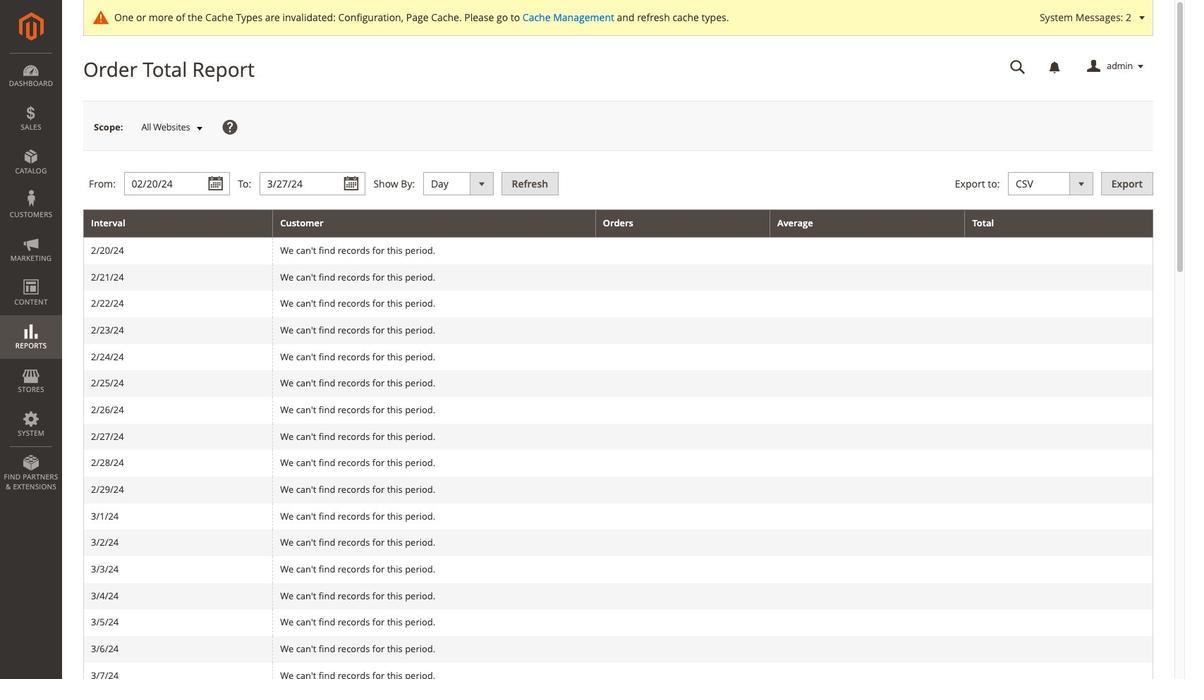 Task type: locate. For each thing, give the bounding box(es) containing it.
menu bar
[[0, 53, 62, 499]]

None text field
[[1001, 54, 1036, 79]]

None text field
[[124, 172, 230, 196], [260, 172, 365, 196], [124, 172, 230, 196], [260, 172, 365, 196]]



Task type: describe. For each thing, give the bounding box(es) containing it.
magento admin panel image
[[19, 12, 43, 41]]



